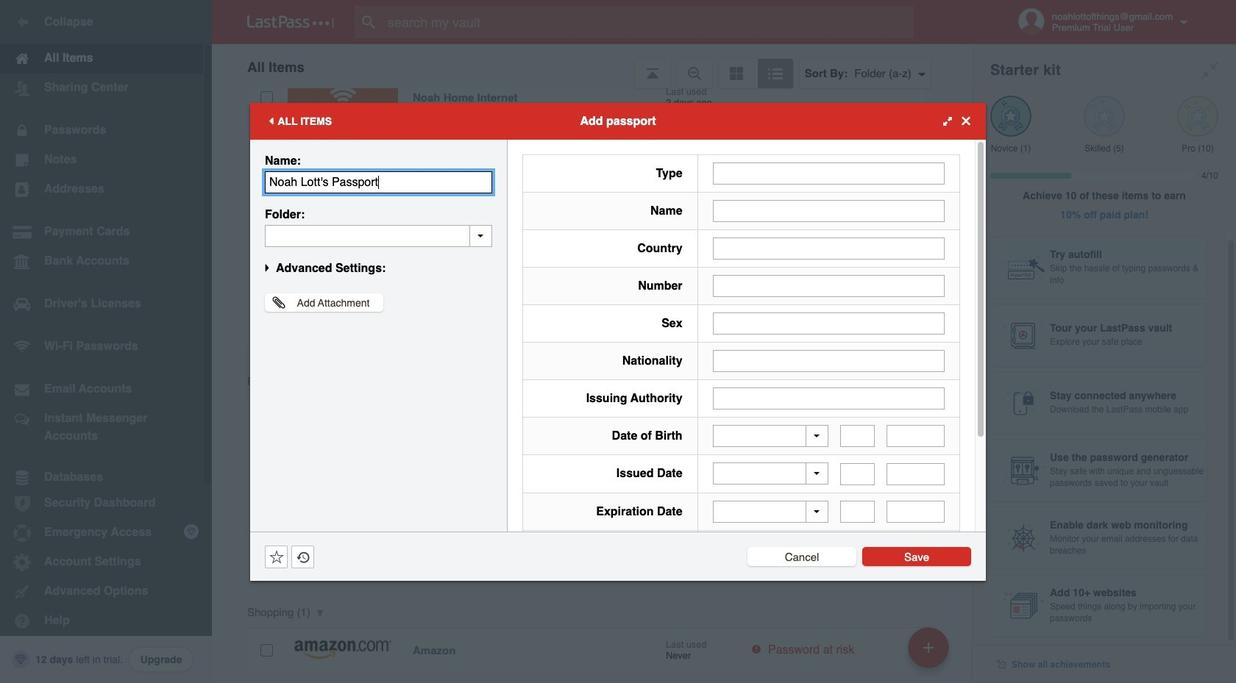 Task type: vqa. For each thing, say whether or not it's contained in the screenshot.
text field
yes



Task type: describe. For each thing, give the bounding box(es) containing it.
Search search field
[[355, 6, 942, 38]]

new item navigation
[[903, 623, 958, 683]]

main navigation navigation
[[0, 0, 212, 683]]

lastpass image
[[247, 15, 334, 29]]



Task type: locate. For each thing, give the bounding box(es) containing it.
None text field
[[713, 162, 945, 184], [265, 171, 492, 193], [713, 200, 945, 222], [265, 225, 492, 247], [713, 312, 945, 334], [887, 425, 945, 447], [840, 463, 875, 485], [840, 501, 875, 523], [713, 162, 945, 184], [265, 171, 492, 193], [713, 200, 945, 222], [265, 225, 492, 247], [713, 312, 945, 334], [887, 425, 945, 447], [840, 463, 875, 485], [840, 501, 875, 523]]

vault options navigation
[[212, 44, 973, 88]]

search my vault text field
[[355, 6, 942, 38]]

dialog
[[250, 103, 986, 638]]

None text field
[[713, 237, 945, 259], [713, 275, 945, 297], [713, 350, 945, 372], [713, 387, 945, 409], [840, 425, 875, 447], [887, 463, 945, 485], [887, 501, 945, 523], [713, 237, 945, 259], [713, 275, 945, 297], [713, 350, 945, 372], [713, 387, 945, 409], [840, 425, 875, 447], [887, 463, 945, 485], [887, 501, 945, 523]]

new item image
[[923, 643, 934, 653]]



